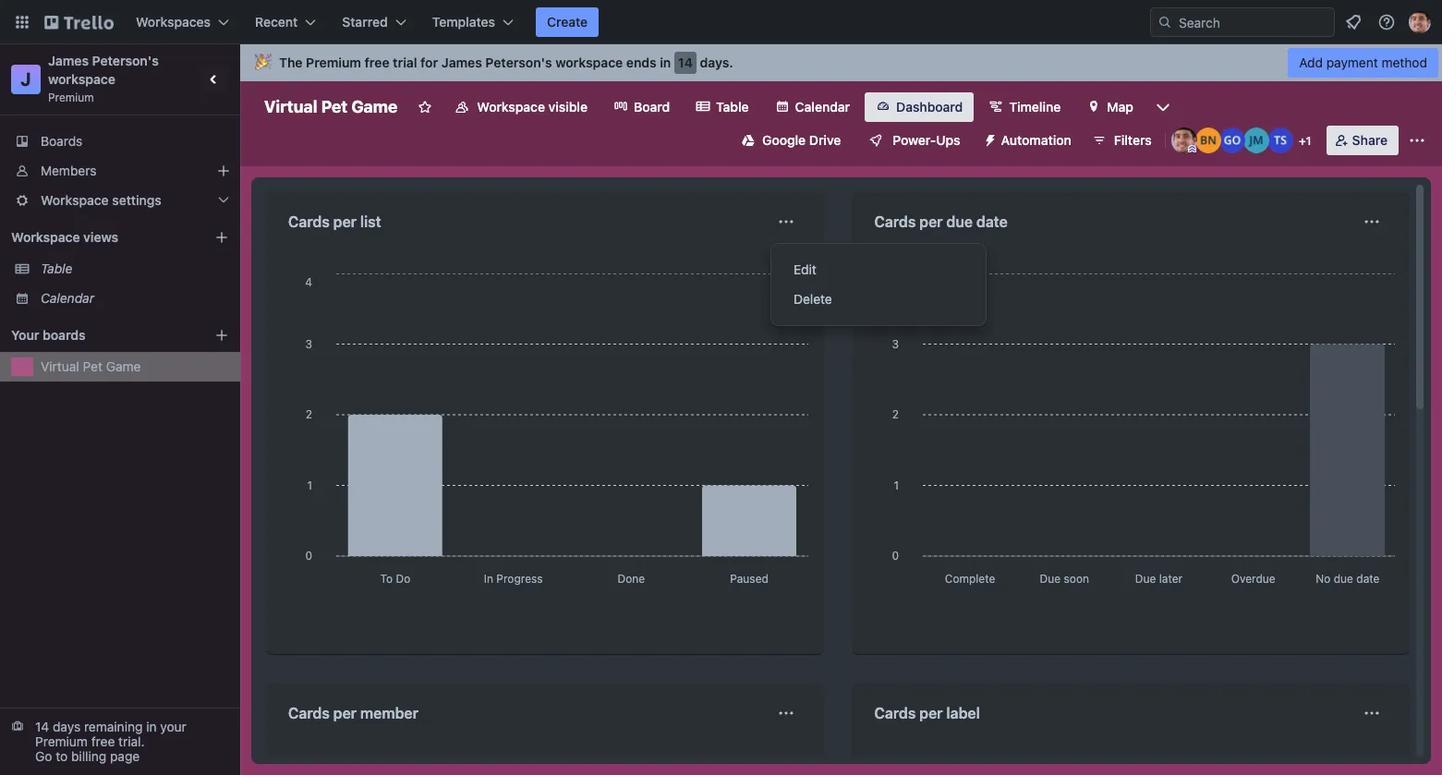 Task type: vqa. For each thing, say whether or not it's contained in the screenshot.
left 'Share'
no



Task type: locate. For each thing, give the bounding box(es) containing it.
calendar
[[795, 99, 850, 115], [41, 290, 94, 306]]

0 vertical spatial workspace
[[477, 99, 545, 115]]

1 vertical spatial workspace
[[48, 71, 116, 87]]

confetti image
[[255, 55, 272, 70]]

virtual
[[264, 97, 317, 116], [41, 359, 79, 374]]

0 horizontal spatial in
[[146, 719, 157, 735]]

banner
[[240, 44, 1443, 81]]

in
[[660, 55, 671, 70], [146, 719, 157, 735]]

show menu image
[[1409, 131, 1427, 150]]

2 vertical spatial premium
[[35, 734, 88, 750]]

1 horizontal spatial game
[[352, 97, 398, 116]]

per for due
[[920, 214, 943, 230]]

virtual pet game down your boards with 1 items 'element'
[[41, 359, 141, 374]]

back to home image
[[44, 7, 114, 37]]

1 horizontal spatial pet
[[321, 97, 348, 116]]

0 vertical spatial calendar link
[[764, 92, 862, 122]]

label
[[947, 705, 980, 722]]

share button
[[1327, 126, 1399, 155]]

0 horizontal spatial pet
[[83, 359, 103, 374]]

1 vertical spatial free
[[91, 734, 115, 750]]

in right ends
[[660, 55, 671, 70]]

go to billing page link
[[35, 749, 140, 764]]

starred button
[[331, 7, 417, 37]]

map
[[1108, 99, 1134, 115]]

1 vertical spatial calendar link
[[41, 289, 229, 308]]

1 vertical spatial calendar
[[41, 290, 94, 306]]

workspace inside button
[[477, 99, 545, 115]]

james peterson (jamespeterson93) image down customize views image
[[1172, 128, 1198, 153]]

peterson's down back to home image
[[92, 53, 159, 68]]

ends
[[627, 55, 657, 70]]

0 vertical spatial table link
[[685, 92, 760, 122]]

1 horizontal spatial virtual
[[264, 97, 317, 116]]

james peterson (jamespeterson93) image
[[1409, 11, 1432, 33], [1172, 128, 1198, 153]]

cards for cards per due date
[[875, 214, 916, 230]]

1 vertical spatial pet
[[83, 359, 103, 374]]

workspace down 🎉 the premium free trial for james peterson's workspace ends in 14 days.
[[477, 99, 545, 115]]

0 vertical spatial game
[[352, 97, 398, 116]]

virtual pet game down the
[[264, 97, 398, 116]]

table link up google drive icon
[[685, 92, 760, 122]]

calendar link up your boards with 1 items 'element'
[[41, 289, 229, 308]]

0 horizontal spatial 14
[[35, 719, 49, 735]]

14
[[678, 55, 693, 70], [35, 719, 49, 735]]

table link down views
[[41, 260, 229, 278]]

1 horizontal spatial table
[[716, 99, 749, 115]]

your boards
[[11, 327, 86, 343]]

boards
[[41, 133, 83, 149]]

james peterson (jamespeterson93) image right the "open information menu" image on the top of page
[[1409, 11, 1432, 33]]

pet
[[321, 97, 348, 116], [83, 359, 103, 374]]

1 vertical spatial virtual
[[41, 359, 79, 374]]

1 vertical spatial 14
[[35, 719, 49, 735]]

virtual pet game inside board name text box
[[264, 97, 398, 116]]

1 horizontal spatial 14
[[678, 55, 693, 70]]

calendar up drive
[[795, 99, 850, 115]]

workspace visible
[[477, 99, 588, 115]]

to
[[56, 749, 68, 764]]

your
[[11, 327, 39, 343]]

google
[[763, 132, 806, 148]]

table down workspace views in the top left of the page
[[41, 261, 73, 276]]

1 horizontal spatial in
[[660, 55, 671, 70]]

free
[[365, 55, 390, 70], [91, 734, 115, 750]]

0 horizontal spatial workspace
[[48, 71, 116, 87]]

add payment method link
[[1289, 48, 1439, 78]]

days
[[53, 719, 81, 735]]

1 vertical spatial james peterson (jamespeterson93) image
[[1172, 128, 1198, 153]]

0 horizontal spatial calendar link
[[41, 289, 229, 308]]

0 horizontal spatial virtual
[[41, 359, 79, 374]]

game left star or unstar board icon
[[352, 97, 398, 116]]

0 horizontal spatial virtual pet game
[[41, 359, 141, 374]]

0 horizontal spatial james
[[48, 53, 89, 68]]

edit
[[794, 262, 817, 277]]

tara schultz (taraschultz7) image
[[1268, 128, 1294, 153]]

0 vertical spatial free
[[365, 55, 390, 70]]

timeline link
[[978, 92, 1072, 122]]

cards left member
[[288, 705, 330, 722]]

drive
[[810, 132, 841, 148]]

share
[[1353, 132, 1388, 148]]

cards per member
[[288, 705, 419, 722]]

1 horizontal spatial calendar link
[[764, 92, 862, 122]]

0 horizontal spatial calendar
[[41, 290, 94, 306]]

1 horizontal spatial free
[[365, 55, 390, 70]]

0 vertical spatial workspace
[[556, 55, 623, 70]]

workspace down members
[[41, 192, 109, 208]]

per left list
[[333, 214, 357, 230]]

per
[[333, 214, 357, 230], [920, 214, 943, 230], [333, 705, 357, 722], [920, 705, 943, 722]]

0 vertical spatial calendar
[[795, 99, 850, 115]]

open information menu image
[[1378, 13, 1397, 31]]

0 vertical spatial james peterson (jamespeterson93) image
[[1409, 11, 1432, 33]]

0 vertical spatial pet
[[321, 97, 348, 116]]

virtual pet game link
[[41, 358, 229, 376]]

workspace inside 'popup button'
[[41, 192, 109, 208]]

cards left list
[[288, 214, 330, 230]]

add
[[1300, 55, 1324, 70]]

gary orlando (garyorlando) image
[[1220, 128, 1246, 153]]

google drive icon image
[[742, 134, 755, 147]]

14 left days.
[[678, 55, 693, 70]]

james inside james peterson's workspace premium
[[48, 53, 89, 68]]

1 vertical spatial table link
[[41, 260, 229, 278]]

billing
[[71, 749, 106, 764]]

1 vertical spatial workspace
[[41, 192, 109, 208]]

2 vertical spatial workspace
[[11, 229, 80, 245]]

for
[[421, 55, 438, 70]]

peterson's
[[92, 53, 159, 68], [486, 55, 552, 70]]

premium inside james peterson's workspace premium
[[48, 91, 94, 104]]

premium inside 14 days remaining in your premium free trial. go to billing page
[[35, 734, 88, 750]]

peterson's up workspace visible button
[[486, 55, 552, 70]]

james down back to home image
[[48, 53, 89, 68]]

primary element
[[0, 0, 1443, 44]]

due
[[947, 214, 973, 230]]

recent button
[[244, 7, 327, 37]]

dashboard
[[897, 99, 963, 115]]

Board name text field
[[255, 92, 407, 122]]

game down your boards with 1 items 'element'
[[106, 359, 141, 374]]

workspace for workspace visible
[[477, 99, 545, 115]]

0 horizontal spatial table
[[41, 261, 73, 276]]

cards
[[288, 214, 330, 230], [875, 214, 916, 230], [288, 705, 330, 722], [875, 705, 916, 722]]

ben nelson (bennelson96) image
[[1196, 128, 1222, 153]]

14 left days
[[35, 719, 49, 735]]

1 horizontal spatial james peterson (jamespeterson93) image
[[1409, 11, 1432, 33]]

pet inside board name text box
[[321, 97, 348, 116]]

1 horizontal spatial james
[[442, 55, 482, 70]]

per left label
[[920, 705, 943, 722]]

workspace views
[[11, 229, 118, 245]]

0 vertical spatial table
[[716, 99, 749, 115]]

go
[[35, 749, 52, 764]]

cards per label
[[875, 705, 980, 722]]

power-
[[893, 132, 937, 148]]

per left due
[[920, 214, 943, 230]]

workspace settings button
[[0, 186, 240, 215]]

table
[[716, 99, 749, 115], [41, 261, 73, 276]]

virtual down 'boards'
[[41, 359, 79, 374]]

premium
[[306, 55, 361, 70], [48, 91, 94, 104], [35, 734, 88, 750]]

per for label
[[920, 705, 943, 722]]

workspace left views
[[11, 229, 80, 245]]

james right 'for'
[[442, 55, 482, 70]]

0 vertical spatial virtual pet game
[[264, 97, 398, 116]]

timeline
[[1010, 99, 1061, 115]]

1 vertical spatial table
[[41, 261, 73, 276]]

payment
[[1327, 55, 1379, 70]]

virtual pet game
[[264, 97, 398, 116], [41, 359, 141, 374]]

1 horizontal spatial workspace
[[556, 55, 623, 70]]

workspace settings
[[41, 192, 162, 208]]

workspace right "j"
[[48, 71, 116, 87]]

power-ups
[[893, 132, 961, 148]]

table up google drive icon
[[716, 99, 749, 115]]

1 vertical spatial premium
[[48, 91, 94, 104]]

Search field
[[1173, 8, 1335, 36]]

1 vertical spatial virtual pet game
[[41, 359, 141, 374]]

1 horizontal spatial virtual pet game
[[264, 97, 398, 116]]

game
[[352, 97, 398, 116], [106, 359, 141, 374]]

calendar up 'boards'
[[41, 290, 94, 306]]

0 vertical spatial in
[[660, 55, 671, 70]]

cards per due date
[[875, 214, 1008, 230]]

james
[[48, 53, 89, 68], [442, 55, 482, 70]]

sm image
[[976, 126, 1001, 152]]

calendar link up google drive at the top right
[[764, 92, 862, 122]]

virtual down the
[[264, 97, 317, 116]]

1 horizontal spatial calendar
[[795, 99, 850, 115]]

workspace
[[477, 99, 545, 115], [41, 192, 109, 208], [11, 229, 80, 245]]

0 horizontal spatial game
[[106, 359, 141, 374]]

in left "your"
[[146, 719, 157, 735]]

your boards with 1 items element
[[11, 324, 187, 347]]

workspace
[[556, 55, 623, 70], [48, 71, 116, 87]]

workspace down create button
[[556, 55, 623, 70]]

per left member
[[333, 705, 357, 722]]

0 horizontal spatial free
[[91, 734, 115, 750]]

boards link
[[0, 127, 240, 156]]

0 horizontal spatial peterson's
[[92, 53, 159, 68]]

14 inside 14 days remaining in your premium free trial. go to billing page
[[35, 719, 49, 735]]

1 vertical spatial in
[[146, 719, 157, 735]]

filters button
[[1087, 126, 1158, 155]]

cards up edit "button"
[[875, 214, 916, 230]]

1 vertical spatial game
[[106, 359, 141, 374]]

per for member
[[333, 705, 357, 722]]

cards left label
[[875, 705, 916, 722]]

0 vertical spatial virtual
[[264, 97, 317, 116]]



Task type: describe. For each thing, give the bounding box(es) containing it.
starred
[[342, 14, 388, 30]]

game inside virtual pet game "link"
[[106, 359, 141, 374]]

create
[[547, 14, 588, 30]]

james peterson's workspace link
[[48, 53, 162, 87]]

page
[[110, 749, 140, 764]]

google drive button
[[731, 126, 852, 155]]

trial.
[[118, 734, 145, 750]]

filters
[[1114, 132, 1152, 148]]

remaining
[[84, 719, 143, 735]]

in inside 14 days remaining in your premium free trial. go to billing page
[[146, 719, 157, 735]]

members link
[[0, 156, 240, 186]]

member
[[360, 705, 419, 722]]

dashboard link
[[865, 92, 974, 122]]

add board image
[[214, 328, 229, 343]]

cards per list
[[288, 214, 381, 230]]

14 days remaining in your premium free trial. go to billing page
[[35, 719, 187, 764]]

0 horizontal spatial james peterson (jamespeterson93) image
[[1172, 128, 1198, 153]]

james peterson's workspace premium
[[48, 53, 162, 104]]

cards for cards per member
[[288, 705, 330, 722]]

1 horizontal spatial table link
[[685, 92, 760, 122]]

map link
[[1076, 92, 1145, 122]]

trial
[[393, 55, 417, 70]]

boards
[[43, 327, 86, 343]]

cards for cards per list
[[288, 214, 330, 230]]

recent
[[255, 14, 298, 30]]

settings
[[112, 192, 162, 208]]

1
[[1307, 134, 1312, 148]]

ups
[[937, 132, 961, 148]]

date
[[977, 214, 1008, 230]]

create button
[[536, 7, 599, 37]]

automation
[[1001, 132, 1072, 148]]

virtual inside "link"
[[41, 359, 79, 374]]

per for list
[[333, 214, 357, 230]]

workspace visible button
[[444, 92, 599, 122]]

banner containing 🎉
[[240, 44, 1443, 81]]

visible
[[549, 99, 588, 115]]

your
[[160, 719, 187, 735]]

virtual pet game inside "link"
[[41, 359, 141, 374]]

1 horizontal spatial peterson's
[[486, 55, 552, 70]]

pet inside virtual pet game "link"
[[83, 359, 103, 374]]

workspace navigation collapse icon image
[[201, 67, 227, 92]]

board
[[634, 99, 670, 115]]

this member is an admin of this board. image
[[1188, 145, 1197, 153]]

0 horizontal spatial table link
[[41, 260, 229, 278]]

days.
[[700, 55, 734, 70]]

delete
[[794, 291, 833, 307]]

templates
[[432, 14, 495, 30]]

0 notifications image
[[1343, 11, 1365, 33]]

create a view image
[[214, 230, 229, 245]]

method
[[1382, 55, 1428, 70]]

cards for cards per label
[[875, 705, 916, 722]]

search image
[[1158, 15, 1173, 30]]

workspace inside james peterson's workspace premium
[[48, 71, 116, 87]]

workspaces button
[[125, 7, 240, 37]]

🎉
[[255, 55, 272, 70]]

automation button
[[976, 126, 1083, 155]]

peterson's inside james peterson's workspace premium
[[92, 53, 159, 68]]

free inside 14 days remaining in your premium free trial. go to billing page
[[91, 734, 115, 750]]

+
[[1299, 134, 1307, 148]]

power-ups button
[[856, 126, 972, 155]]

🎉 the premium free trial for james peterson's workspace ends in 14 days.
[[255, 55, 734, 70]]

+ 1
[[1299, 134, 1312, 148]]

virtual inside board name text box
[[264, 97, 317, 116]]

j
[[21, 68, 31, 90]]

templates button
[[421, 7, 525, 37]]

members
[[41, 163, 97, 178]]

jeremy miller (jeremymiller198) image
[[1244, 128, 1270, 153]]

j link
[[11, 65, 41, 94]]

workspace for workspace views
[[11, 229, 80, 245]]

workspace for workspace settings
[[41, 192, 109, 208]]

customize views image
[[1154, 98, 1173, 116]]

star or unstar board image
[[418, 100, 433, 115]]

add payment method
[[1300, 55, 1428, 70]]

views
[[83, 229, 118, 245]]

the
[[279, 55, 303, 70]]

board link
[[603, 92, 681, 122]]

0 vertical spatial premium
[[306, 55, 361, 70]]

list
[[360, 214, 381, 230]]

delete button
[[783, 285, 975, 314]]

0 vertical spatial 14
[[678, 55, 693, 70]]

workspaces
[[136, 14, 211, 30]]

google drive
[[763, 132, 841, 148]]

game inside board name text box
[[352, 97, 398, 116]]

edit button
[[783, 255, 975, 285]]



